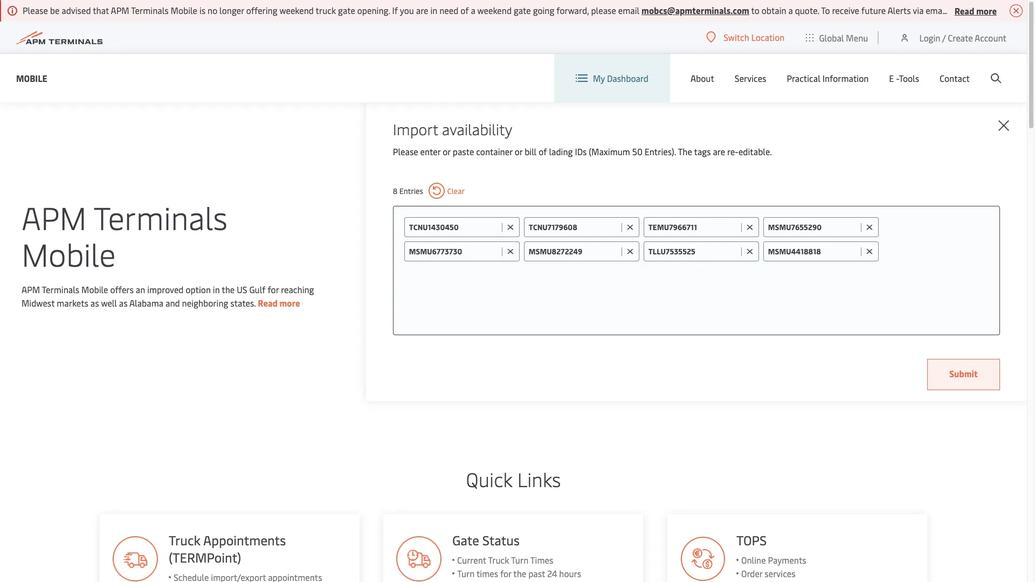 Task type: describe. For each thing, give the bounding box(es) containing it.
mobile link
[[16, 71, 47, 85]]

read for read more link
[[258, 297, 278, 309]]

quick links
[[466, 466, 561, 492]]

mobcs@apmterminals.com
[[642, 4, 749, 16]]

please for please be advised that apm terminals mobile is no longer offering weekend truck gate opening. if you are in need of a weekend gate going forward, please email mobcs@apmterminals.com to obtain a quote. to receive future alerts via email or sms, please
[[23, 4, 48, 16]]

/
[[942, 32, 946, 43]]

well
[[101, 297, 117, 309]]

alabama
[[129, 297, 163, 309]]

1 gate from the left
[[338, 4, 355, 16]]

more for read more button
[[976, 5, 997, 16]]

sms,
[[959, 4, 978, 16]]

offering
[[246, 4, 277, 16]]

practical information button
[[787, 54, 869, 102]]

create
[[948, 32, 973, 43]]

mobile secondary image
[[72, 274, 261, 436]]

0 horizontal spatial or
[[443, 146, 451, 157]]

states.
[[230, 297, 256, 309]]

alerts
[[888, 4, 911, 16]]

lading
[[549, 146, 573, 157]]

markets
[[57, 297, 88, 309]]

my dashboard
[[593, 72, 648, 84]]

1 horizontal spatial of
[[539, 146, 547, 157]]

global
[[819, 32, 844, 43]]

0 horizontal spatial of
[[461, 4, 469, 16]]

current
[[457, 554, 486, 566]]

0 vertical spatial apm
[[111, 4, 129, 16]]

8
[[393, 186, 398, 196]]

orange club loyalty program - 56 image
[[112, 536, 158, 582]]

is
[[199, 4, 205, 16]]

hours
[[559, 568, 581, 580]]

1 vertical spatial are
[[713, 146, 725, 157]]

us
[[237, 284, 247, 295]]

about
[[691, 72, 714, 84]]

appointments
[[203, 532, 286, 549]]

switch location
[[724, 31, 785, 43]]

forward,
[[557, 4, 589, 16]]

the inside gate status current truck turn times turn times for the past 24 hours
[[514, 568, 527, 580]]

payments
[[768, 554, 807, 566]]

contact button
[[940, 54, 970, 102]]

longer
[[219, 4, 244, 16]]

no
[[208, 4, 217, 16]]

e -tools
[[889, 72, 919, 84]]

advised
[[62, 4, 91, 16]]

login
[[919, 32, 940, 43]]

via
[[913, 4, 924, 16]]

future
[[861, 4, 886, 16]]

clear
[[447, 186, 465, 196]]

about button
[[691, 54, 714, 102]]

gulf
[[249, 284, 266, 295]]

1 please from the left
[[591, 4, 616, 16]]

practical
[[787, 72, 820, 84]]

submit button
[[927, 359, 1000, 390]]

services button
[[735, 54, 766, 102]]

that
[[93, 4, 109, 16]]

gate status current truck turn times turn times for the past 24 hours
[[453, 532, 581, 580]]

apm for apm terminals mobile offers an improved option in the us gulf for reaching midwest markets as well as alabama and neighboring states.
[[22, 284, 40, 295]]

please for please enter or paste container or bill of lading ids (maximum 50 entries). the tags are re-editable.
[[393, 146, 418, 157]]

terminals for apm terminals mobile offers an improved option in the us gulf for reaching midwest markets as well as alabama and neighboring states.
[[42, 284, 79, 295]]

menu
[[846, 32, 868, 43]]

you
[[400, 4, 414, 16]]

my dashboard button
[[576, 54, 648, 102]]

login / create account
[[919, 32, 1007, 43]]

my
[[593, 72, 605, 84]]

truck inside gate status current truck turn times turn times for the past 24 hours
[[488, 554, 509, 566]]

entries
[[399, 186, 423, 196]]

apm terminals mobile
[[22, 196, 228, 275]]

read more for read more link
[[258, 297, 300, 309]]

past
[[529, 568, 545, 580]]

read more for read more button
[[955, 5, 997, 16]]

e -tools button
[[889, 54, 919, 102]]

going
[[533, 4, 554, 16]]

reaching
[[281, 284, 314, 295]]

import
[[393, 119, 438, 139]]

1 email from the left
[[618, 4, 639, 16]]

for inside the apm terminals mobile offers an improved option in the us gulf for reaching midwest markets as well as alabama and neighboring states.
[[268, 284, 279, 295]]

1 horizontal spatial turn
[[511, 554, 529, 566]]

2 a from the left
[[788, 4, 793, 16]]

order
[[742, 568, 763, 580]]

times
[[531, 554, 554, 566]]

(maximum
[[589, 146, 630, 157]]

entries).
[[645, 146, 676, 157]]

1 horizontal spatial or
[[515, 146, 523, 157]]

quick
[[466, 466, 512, 492]]

an
[[136, 284, 145, 295]]

mobile inside apm terminals mobile
[[22, 232, 116, 275]]

1 as from the left
[[90, 297, 99, 309]]

receive
[[832, 4, 859, 16]]

8 entries
[[393, 186, 423, 196]]

option
[[186, 284, 211, 295]]

please enter or paste container or bill of lading ids (maximum 50 entries). the tags are re-editable.
[[393, 146, 772, 157]]



Task type: vqa. For each thing, say whether or not it's contained in the screenshot.
E
yes



Task type: locate. For each thing, give the bounding box(es) containing it.
neighboring
[[182, 297, 228, 309]]

1 horizontal spatial more
[[976, 5, 997, 16]]

re-
[[727, 146, 739, 157]]

2 gate from the left
[[514, 4, 531, 16]]

0 vertical spatial in
[[430, 4, 437, 16]]

offers
[[110, 284, 134, 295]]

read more down reaching
[[258, 297, 300, 309]]

of right "bill"
[[539, 146, 547, 157]]

clear button
[[428, 183, 465, 199]]

import availability
[[393, 119, 512, 139]]

0 horizontal spatial read more
[[258, 297, 300, 309]]

in left need
[[430, 4, 437, 16]]

to
[[751, 4, 760, 16]]

0 vertical spatial for
[[268, 284, 279, 295]]

more up account
[[976, 5, 997, 16]]

editable.
[[739, 146, 772, 157]]

bill
[[525, 146, 537, 157]]

please left the be
[[23, 4, 48, 16]]

24
[[547, 568, 557, 580]]

1 horizontal spatial the
[[514, 568, 527, 580]]

0 horizontal spatial as
[[90, 297, 99, 309]]

or left sms,
[[949, 4, 957, 16]]

tags
[[694, 146, 711, 157]]

1 horizontal spatial as
[[119, 297, 128, 309]]

0 horizontal spatial in
[[213, 284, 220, 295]]

1 horizontal spatial email
[[926, 4, 947, 16]]

apm terminals mobile offers an improved option in the us gulf for reaching midwest markets as well as alabama and neighboring states.
[[22, 284, 314, 309]]

1 horizontal spatial read
[[955, 5, 974, 16]]

apm inside the apm terminals mobile offers an improved option in the us gulf for reaching midwest markets as well as alabama and neighboring states.
[[22, 284, 40, 295]]

truck appointments (termpoint) link
[[99, 514, 359, 582]]

0 vertical spatial the
[[222, 284, 235, 295]]

container
[[476, 146, 513, 157]]

0 horizontal spatial more
[[280, 297, 300, 309]]

2 as from the left
[[119, 297, 128, 309]]

0 horizontal spatial the
[[222, 284, 235, 295]]

0 horizontal spatial weekend
[[279, 4, 314, 16]]

(termpoint)
[[168, 549, 241, 566]]

e
[[889, 72, 894, 84]]

2 weekend from the left
[[477, 4, 512, 16]]

0 vertical spatial read more
[[955, 5, 997, 16]]

and
[[165, 297, 180, 309]]

50
[[632, 146, 643, 157]]

enter
[[420, 146, 441, 157]]

1 vertical spatial more
[[280, 297, 300, 309]]

1 vertical spatial please
[[393, 146, 418, 157]]

1 vertical spatial read more
[[258, 297, 300, 309]]

0 horizontal spatial please
[[23, 4, 48, 16]]

1 horizontal spatial weekend
[[477, 4, 512, 16]]

the
[[678, 146, 692, 157]]

please down import
[[393, 146, 418, 157]]

gate
[[453, 532, 479, 549]]

or left "bill"
[[515, 146, 523, 157]]

login / create account link
[[899, 22, 1007, 53]]

turn down current
[[457, 568, 475, 580]]

0 horizontal spatial are
[[416, 4, 428, 16]]

the inside the apm terminals mobile offers an improved option in the us gulf for reaching midwest markets as well as alabama and neighboring states.
[[222, 284, 235, 295]]

1 horizontal spatial truck
[[488, 554, 509, 566]]

manager truck appointments - 53 image
[[397, 536, 442, 582]]

1 vertical spatial the
[[514, 568, 527, 580]]

for up read more link
[[268, 284, 279, 295]]

ids
[[575, 146, 587, 157]]

services
[[735, 72, 766, 84]]

truck inside truck appointments (termpoint)
[[168, 532, 200, 549]]

as down offers
[[119, 297, 128, 309]]

gate left going
[[514, 4, 531, 16]]

apm for apm terminals mobile
[[22, 196, 87, 238]]

weekend left truck at the top
[[279, 4, 314, 16]]

read
[[955, 5, 974, 16], [258, 297, 278, 309]]

1 horizontal spatial for
[[500, 568, 512, 580]]

terminals inside the apm terminals mobile offers an improved option in the us gulf for reaching midwest markets as well as alabama and neighboring states.
[[42, 284, 79, 295]]

0 horizontal spatial email
[[618, 4, 639, 16]]

2 horizontal spatial or
[[949, 4, 957, 16]]

dashboard
[[607, 72, 648, 84]]

terminals inside apm terminals mobile
[[94, 196, 228, 238]]

1 horizontal spatial a
[[788, 4, 793, 16]]

please be advised that apm terminals mobile is no longer offering weekend truck gate opening. if you are in need of a weekend gate going forward, please email mobcs@apmterminals.com to obtain a quote. to receive future alerts via email or sms, please
[[23, 4, 1007, 16]]

tops online payments order services
[[737, 532, 807, 580]]

midwest
[[22, 297, 55, 309]]

or right enter
[[443, 146, 451, 157]]

1 a from the left
[[471, 4, 475, 16]]

a right obtain at the top right
[[788, 4, 793, 16]]

gate
[[338, 4, 355, 16], [514, 4, 531, 16]]

0 vertical spatial please
[[23, 4, 48, 16]]

read more button
[[955, 4, 997, 17]]

0 vertical spatial more
[[976, 5, 997, 16]]

obtain
[[762, 4, 786, 16]]

mobile inside the apm terminals mobile offers an improved option in the us gulf for reaching midwest markets as well as alabama and neighboring states.
[[81, 284, 108, 295]]

the left past
[[514, 568, 527, 580]]

apm
[[111, 4, 129, 16], [22, 196, 87, 238], [22, 284, 40, 295]]

read more up login / create account
[[955, 5, 997, 16]]

1 vertical spatial truck
[[488, 554, 509, 566]]

0 horizontal spatial a
[[471, 4, 475, 16]]

mobcs@apmterminals.com link
[[642, 4, 749, 16]]

-
[[896, 72, 899, 84]]

please right forward,
[[591, 4, 616, 16]]

Entered ID text field
[[529, 222, 619, 232], [648, 222, 738, 232], [768, 222, 858, 232], [409, 246, 499, 257]]

1 horizontal spatial in
[[430, 4, 437, 16]]

as left well
[[90, 297, 99, 309]]

are left re-
[[713, 146, 725, 157]]

truck up 'times'
[[488, 554, 509, 566]]

0 vertical spatial of
[[461, 4, 469, 16]]

2 email from the left
[[926, 4, 947, 16]]

location
[[751, 31, 785, 43]]

status
[[483, 532, 520, 549]]

the left us
[[222, 284, 235, 295]]

read inside read more button
[[955, 5, 974, 16]]

a right need
[[471, 4, 475, 16]]

0 vertical spatial terminals
[[131, 4, 169, 16]]

more down reaching
[[280, 297, 300, 309]]

close alert image
[[1010, 4, 1023, 17]]

1 vertical spatial terminals
[[94, 196, 228, 238]]

availability
[[442, 119, 512, 139]]

tops
[[737, 532, 767, 549]]

0 horizontal spatial read
[[258, 297, 278, 309]]

2 vertical spatial apm
[[22, 284, 40, 295]]

in
[[430, 4, 437, 16], [213, 284, 220, 295]]

1 vertical spatial read
[[258, 297, 278, 309]]

1 vertical spatial in
[[213, 284, 220, 295]]

online
[[742, 554, 766, 566]]

for inside gate status current truck turn times turn times for the past 24 hours
[[500, 568, 512, 580]]

1 horizontal spatial read more
[[955, 5, 997, 16]]

services
[[765, 568, 796, 580]]

0 vertical spatial read
[[955, 5, 974, 16]]

as
[[90, 297, 99, 309], [119, 297, 128, 309]]

tools
[[899, 72, 919, 84]]

truck
[[168, 532, 200, 549], [488, 554, 509, 566]]

for right 'times'
[[500, 568, 512, 580]]

more inside button
[[976, 5, 997, 16]]

1 vertical spatial apm
[[22, 196, 87, 238]]

are right you
[[416, 4, 428, 16]]

Entered ID text field
[[409, 222, 499, 232], [529, 246, 619, 257], [648, 246, 738, 257], [768, 246, 858, 257]]

read for read more button
[[955, 5, 974, 16]]

practical information
[[787, 72, 869, 84]]

0 horizontal spatial turn
[[457, 568, 475, 580]]

0 horizontal spatial gate
[[338, 4, 355, 16]]

submit
[[949, 368, 978, 380]]

the
[[222, 284, 235, 295], [514, 568, 527, 580]]

need
[[439, 4, 458, 16]]

apmt icon 100 image
[[681, 536, 726, 582]]

turn
[[511, 554, 529, 566], [457, 568, 475, 580]]

1 horizontal spatial are
[[713, 146, 725, 157]]

1 horizontal spatial gate
[[514, 4, 531, 16]]

account
[[975, 32, 1007, 43]]

1 weekend from the left
[[279, 4, 314, 16]]

please left close alert icon
[[980, 4, 1005, 16]]

a
[[471, 4, 475, 16], [788, 4, 793, 16]]

terminals for apm terminals mobile
[[94, 196, 228, 238]]

1 vertical spatial turn
[[457, 568, 475, 580]]

truck right the orange club loyalty program - 56 image
[[168, 532, 200, 549]]

read down gulf
[[258, 297, 278, 309]]

2 please from the left
[[980, 4, 1005, 16]]

apm inside apm terminals mobile
[[22, 196, 87, 238]]

switch location button
[[706, 31, 785, 43]]

0 horizontal spatial truck
[[168, 532, 200, 549]]

opening.
[[357, 4, 390, 16]]

0 horizontal spatial please
[[591, 4, 616, 16]]

more for read more link
[[280, 297, 300, 309]]

0 vertical spatial are
[[416, 4, 428, 16]]

in up neighboring
[[213, 284, 220, 295]]

1 vertical spatial of
[[539, 146, 547, 157]]

in inside the apm terminals mobile offers an improved option in the us gulf for reaching midwest markets as well as alabama and neighboring states.
[[213, 284, 220, 295]]

1 horizontal spatial please
[[980, 4, 1005, 16]]

0 vertical spatial turn
[[511, 554, 529, 566]]

0 horizontal spatial for
[[268, 284, 279, 295]]

global menu
[[819, 32, 868, 43]]

read up login / create account
[[955, 5, 974, 16]]

email
[[618, 4, 639, 16], [926, 4, 947, 16]]

weekend right need
[[477, 4, 512, 16]]

of
[[461, 4, 469, 16], [539, 146, 547, 157]]

2 vertical spatial terminals
[[42, 284, 79, 295]]

improved
[[147, 284, 184, 295]]

mobile
[[171, 4, 197, 16], [16, 72, 47, 84], [22, 232, 116, 275], [81, 284, 108, 295]]

0 vertical spatial truck
[[168, 532, 200, 549]]

truck appointments (termpoint)
[[168, 532, 286, 566]]

1 horizontal spatial please
[[393, 146, 418, 157]]

1 vertical spatial for
[[500, 568, 512, 580]]

gate right truck at the top
[[338, 4, 355, 16]]

of right need
[[461, 4, 469, 16]]

turn up past
[[511, 554, 529, 566]]

times
[[477, 568, 498, 580]]

if
[[392, 4, 398, 16]]

be
[[50, 4, 59, 16]]



